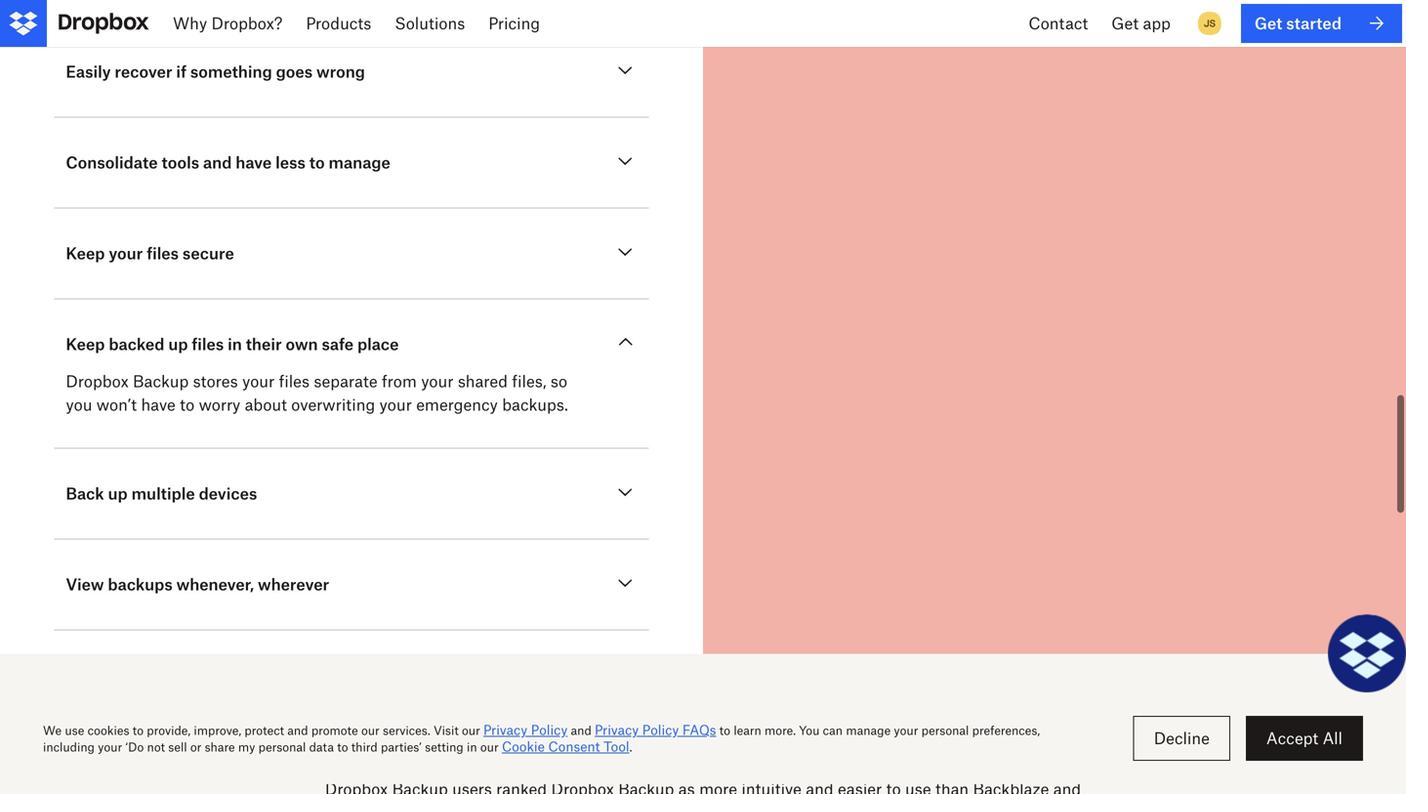 Task type: locate. For each thing, give the bounding box(es) containing it.
1 vertical spatial up
[[108, 484, 128, 503]]

backups.
[[502, 395, 568, 414]]

about
[[245, 395, 287, 414]]

wrong
[[317, 62, 365, 81]]

0 horizontal spatial get
[[1112, 14, 1139, 33]]

easier than the competition
[[437, 723, 970, 763]]

1 horizontal spatial files
[[192, 335, 224, 354]]

keep down consolidate
[[66, 244, 105, 263]]

0 vertical spatial have
[[236, 153, 272, 172]]

get left app
[[1112, 14, 1139, 33]]

have down 'backup'
[[141, 395, 176, 414]]

2 horizontal spatial files
[[279, 372, 310, 391]]

your up about
[[242, 372, 275, 391]]

separate
[[314, 372, 378, 391]]

dropbox backup stores your files separate from your shared files, so you won't have to worry about overwriting your emergency backups.
[[66, 372, 568, 414]]

and
[[203, 153, 232, 172]]

why dropbox?
[[173, 14, 283, 33]]

up right back at the left of the page
[[108, 484, 128, 503]]

up up 'backup'
[[168, 335, 188, 354]]

to left worry
[[180, 395, 195, 414]]

0 horizontal spatial to
[[180, 395, 195, 414]]

1 keep from the top
[[66, 244, 105, 263]]

1 horizontal spatial have
[[236, 153, 272, 172]]

less
[[276, 153, 306, 172]]

own
[[286, 335, 318, 354]]

whenever,
[[177, 575, 254, 594]]

get inside get started link
[[1255, 14, 1283, 33]]

files left secure
[[147, 244, 179, 263]]

get left the started
[[1255, 14, 1283, 33]]

shared
[[458, 372, 508, 391]]

recover
[[115, 62, 172, 81]]

backup
[[133, 372, 189, 391]]

if
[[176, 62, 187, 81]]

2 vertical spatial files
[[279, 372, 310, 391]]

contact
[[1029, 14, 1089, 33]]

back
[[66, 484, 104, 503]]

2 keep from the top
[[66, 335, 105, 354]]

have
[[236, 153, 272, 172], [141, 395, 176, 414]]

place
[[358, 335, 399, 354]]

1 horizontal spatial get
[[1255, 14, 1283, 33]]

manage
[[329, 153, 391, 172]]

files inside dropbox backup stores your files separate from your shared files, so you won't have to worry about overwriting your emergency backups.
[[279, 372, 310, 391]]

0 vertical spatial files
[[147, 244, 179, 263]]

files left in
[[192, 335, 224, 354]]

0 vertical spatial keep
[[66, 244, 105, 263]]

files up about
[[279, 372, 310, 391]]

keep backed up files in their own safe place
[[66, 335, 399, 354]]

0 vertical spatial to
[[309, 153, 325, 172]]

overwriting
[[291, 395, 375, 414]]

your
[[109, 244, 143, 263], [242, 372, 275, 391], [421, 372, 454, 391], [380, 395, 412, 414]]

0 vertical spatial up
[[168, 335, 188, 354]]

something
[[190, 62, 272, 81]]

their
[[246, 335, 282, 354]]

solutions
[[395, 14, 465, 33]]

easily
[[66, 62, 111, 81]]

up
[[168, 335, 188, 354], [108, 484, 128, 503]]

1 vertical spatial keep
[[66, 335, 105, 354]]

in
[[228, 335, 242, 354]]

get
[[1255, 14, 1283, 33], [1112, 14, 1139, 33]]

easily recover if something goes wrong
[[66, 62, 365, 81]]

stores
[[193, 372, 238, 391]]

backups
[[108, 575, 173, 594]]

to
[[309, 153, 325, 172], [180, 395, 195, 414]]

1 vertical spatial have
[[141, 395, 176, 414]]

1 vertical spatial to
[[180, 395, 195, 414]]

goes
[[276, 62, 313, 81]]

keep up "dropbox"
[[66, 335, 105, 354]]

1 vertical spatial files
[[192, 335, 224, 354]]

products button
[[294, 0, 383, 47]]

have right and
[[236, 153, 272, 172]]

safe
[[322, 335, 354, 354]]

get app button
[[1100, 0, 1183, 47]]

get inside 'get app' "dropdown button"
[[1112, 14, 1139, 33]]

easier
[[437, 723, 555, 763]]

the
[[662, 723, 726, 763]]

keep
[[66, 244, 105, 263], [66, 335, 105, 354]]

to right less
[[309, 153, 325, 172]]

0 horizontal spatial have
[[141, 395, 176, 414]]

keep for keep backed up files in their own safe place
[[66, 335, 105, 354]]

files
[[147, 244, 179, 263], [192, 335, 224, 354], [279, 372, 310, 391]]

secure
[[183, 244, 234, 263]]

js
[[1205, 17, 1216, 29]]

dropbox?
[[212, 14, 283, 33]]



Task type: describe. For each thing, give the bounding box(es) containing it.
1 horizontal spatial to
[[309, 153, 325, 172]]

consolidate
[[66, 153, 158, 172]]

solutions button
[[383, 0, 477, 47]]

have inside dropbox backup stores your files separate from your shared files, so you won't have to worry about overwriting your emergency backups.
[[141, 395, 176, 414]]

your down from
[[380, 395, 412, 414]]

contact button
[[1018, 0, 1100, 47]]

pricing link
[[477, 0, 552, 47]]

to inside dropbox backup stores your files separate from your shared files, so you won't have to worry about overwriting your emergency backups.
[[180, 395, 195, 414]]

why
[[173, 14, 207, 33]]

js button
[[1195, 8, 1226, 39]]

keep for keep your files secure
[[66, 244, 105, 263]]

your up emergency
[[421, 372, 454, 391]]

than
[[564, 723, 652, 763]]

view
[[66, 575, 104, 594]]

products
[[306, 14, 372, 33]]

get app
[[1112, 14, 1171, 33]]

keep your files secure
[[66, 244, 234, 263]]

multiple
[[132, 484, 195, 503]]

wherever
[[258, 575, 329, 594]]

backed
[[109, 335, 165, 354]]

get started
[[1255, 14, 1343, 33]]

pricing
[[489, 14, 540, 33]]

you
[[66, 395, 92, 414]]

consolidate tools and have less to manage
[[66, 153, 391, 172]]

back up multiple devices
[[66, 484, 257, 503]]

files,
[[512, 372, 547, 391]]

started
[[1287, 14, 1343, 33]]

competition
[[736, 723, 970, 763]]

won't
[[97, 395, 137, 414]]

why dropbox? button
[[161, 0, 294, 47]]

0 horizontal spatial up
[[108, 484, 128, 503]]

tools
[[162, 153, 199, 172]]

0 horizontal spatial files
[[147, 244, 179, 263]]

dropbox
[[66, 372, 129, 391]]

a list of files on a user's mac that are backed up in dropbox backup image
[[750, 0, 1360, 607]]

get for get started
[[1255, 14, 1283, 33]]

view backups whenever, wherever
[[66, 575, 329, 594]]

get started link
[[1242, 4, 1403, 43]]

emergency
[[416, 395, 498, 414]]

your left secure
[[109, 244, 143, 263]]

app
[[1144, 14, 1171, 33]]

devices
[[199, 484, 257, 503]]

worry
[[199, 395, 241, 414]]

1 horizontal spatial up
[[168, 335, 188, 354]]

so
[[551, 372, 568, 391]]

get for get app
[[1112, 14, 1139, 33]]

from
[[382, 372, 417, 391]]



Task type: vqa. For each thing, say whether or not it's contained in the screenshot.
Search In Folder "Dropbox" text box
no



